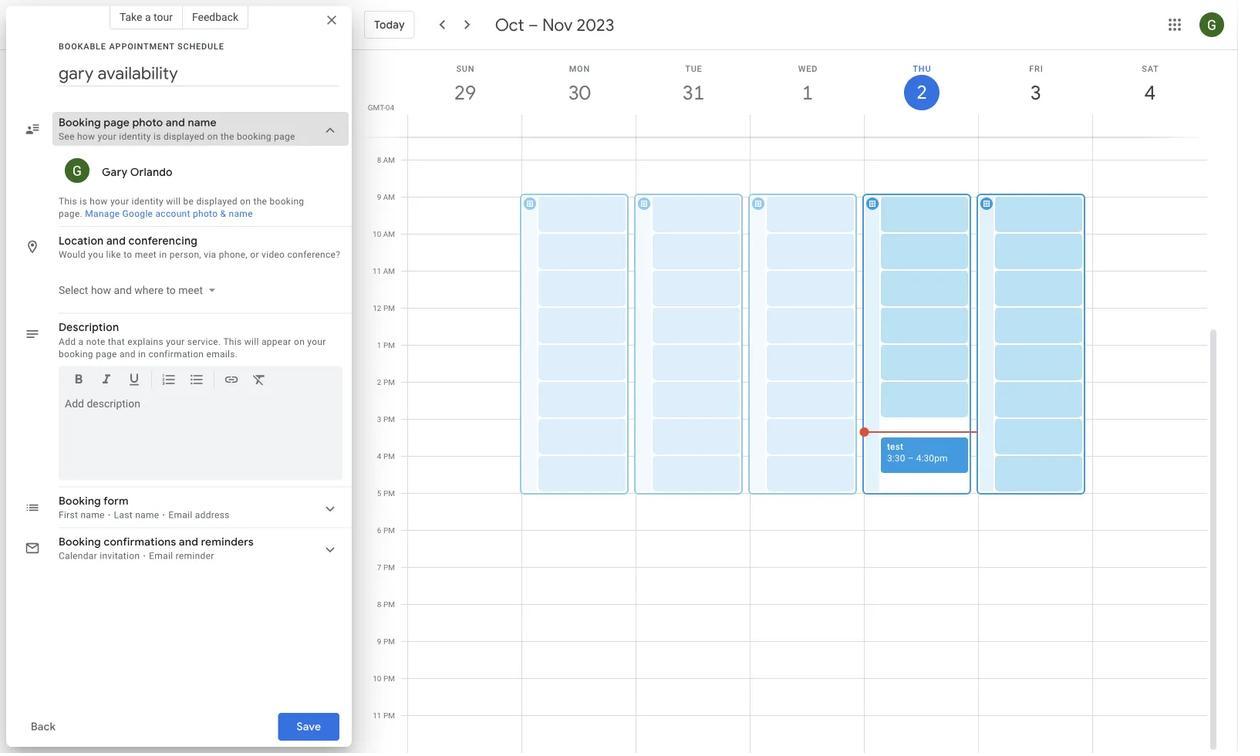 Task type: locate. For each thing, give the bounding box(es) containing it.
3 booking from the top
[[59, 535, 101, 549]]

to
[[124, 249, 132, 260], [166, 284, 176, 296]]

0 horizontal spatial meet
[[135, 249, 157, 260]]

0 vertical spatial how
[[77, 131, 95, 142]]

1 vertical spatial 11
[[373, 711, 382, 720]]

pm up the 9 pm
[[384, 600, 395, 609]]

how inside 'dropdown button'
[[91, 284, 111, 296]]

10 pm from the top
[[384, 637, 395, 646]]

schedule
[[178, 41, 224, 51]]

the
[[221, 131, 234, 142], [253, 196, 267, 207]]

first
[[59, 510, 78, 521]]

pm down the 9 pm
[[384, 674, 395, 683]]

11
[[373, 266, 381, 276], [373, 711, 382, 720]]

1
[[802, 80, 813, 105], [377, 340, 382, 350]]

am up 12 pm on the top
[[383, 266, 395, 276]]

0 horizontal spatial to
[[124, 249, 132, 260]]

2 vertical spatial booking
[[59, 535, 101, 549]]

8 up 9 am
[[377, 155, 381, 164]]

1 horizontal spatial 3
[[1030, 80, 1041, 105]]

and inside booking page photo and name see how your identity is displayed on the booking page
[[166, 116, 185, 130]]

a left tour
[[145, 10, 151, 23]]

is
[[154, 131, 161, 142], [80, 196, 87, 207]]

1 horizontal spatial will
[[244, 336, 259, 347]]

1 vertical spatial 3
[[377, 414, 382, 424]]

sun
[[456, 64, 475, 73]]

name
[[188, 116, 217, 130], [229, 208, 253, 219], [81, 510, 105, 521], [135, 510, 159, 521]]

0 vertical spatial 3
[[1030, 80, 1041, 105]]

1 vertical spatial photo
[[193, 208, 218, 219]]

take a tour button
[[110, 5, 183, 29]]

to right like
[[124, 249, 132, 260]]

back
[[31, 720, 56, 734]]

0 vertical spatial photo
[[132, 116, 163, 130]]

a right the add
[[78, 336, 84, 347]]

and up reminder
[[179, 535, 198, 549]]

location and conferencing would you like to meet in person, via phone, or video conference?
[[59, 234, 341, 260]]

1 horizontal spatial this
[[223, 336, 242, 347]]

a inside 'description add a note that explains your service. this will appear on your booking page and in confirmation emails.'
[[78, 336, 84, 347]]

how inside booking page photo and name see how your identity is displayed on the booking page
[[77, 131, 95, 142]]

1 vertical spatial will
[[244, 336, 259, 347]]

1 vertical spatial on
[[240, 196, 251, 207]]

name right last
[[135, 510, 159, 521]]

3 down fri
[[1030, 80, 1041, 105]]

2 10 from the top
[[373, 674, 382, 683]]

identity up google
[[132, 196, 164, 207]]

is up orlando
[[154, 131, 161, 142]]

2 vertical spatial booking
[[59, 348, 93, 359]]

the down add title text box
[[221, 131, 234, 142]]

in
[[159, 249, 167, 260], [138, 348, 146, 359]]

0 horizontal spatial –
[[528, 14, 539, 36]]

is inside booking page photo and name see how your identity is displayed on the booking page
[[154, 131, 161, 142]]

1 vertical spatial page
[[274, 131, 295, 142]]

grid
[[358, 50, 1220, 753]]

grid containing 29
[[358, 50, 1220, 753]]

0 horizontal spatial 2
[[377, 377, 382, 387]]

0 vertical spatial on
[[207, 131, 218, 142]]

on inside 'description add a note that explains your service. this will appear on your booking page and in confirmation emails.'
[[294, 336, 305, 347]]

1 horizontal spatial in
[[159, 249, 167, 260]]

3 up 4 pm
[[377, 414, 382, 424]]

and down that
[[120, 348, 136, 359]]

conference?
[[288, 249, 341, 260]]

4 up 5
[[377, 451, 382, 461]]

1 pm from the top
[[384, 303, 395, 313]]

0 vertical spatial is
[[154, 131, 161, 142]]

service.
[[187, 336, 221, 347]]

04
[[386, 103, 394, 112]]

pm up 2 pm
[[384, 340, 395, 350]]

will left appear in the left top of the page
[[244, 336, 259, 347]]

1 vertical spatial –
[[908, 453, 914, 463]]

0 vertical spatial 1
[[802, 80, 813, 105]]

5 pm from the top
[[384, 451, 395, 461]]

1 10 from the top
[[373, 229, 381, 238]]

am down 9 am
[[383, 229, 395, 238]]

9 pm from the top
[[384, 600, 395, 609]]

this up page.
[[59, 196, 77, 207]]

29 column header
[[408, 50, 523, 137]]

&
[[220, 208, 226, 219]]

underline image
[[127, 372, 142, 390]]

how right see
[[77, 131, 95, 142]]

1 vertical spatial 10
[[373, 674, 382, 683]]

this inside this is how your identity will be displayed on the booking page.
[[59, 196, 77, 207]]

name down booking form
[[81, 510, 105, 521]]

1 column header
[[750, 50, 865, 137]]

0 vertical spatial –
[[528, 14, 539, 36]]

2 am from the top
[[383, 192, 395, 201]]

2 vertical spatial page
[[96, 348, 117, 359]]

1 horizontal spatial –
[[908, 453, 914, 463]]

10 up 11 am
[[373, 229, 381, 238]]

identity up gary orlando on the top of page
[[119, 131, 151, 142]]

2
[[916, 80, 927, 105], [377, 377, 382, 387]]

3
[[1030, 80, 1041, 105], [377, 414, 382, 424]]

6 pm
[[377, 526, 395, 535]]

this is how your identity will be displayed on the booking page.
[[59, 196, 304, 219]]

is up page.
[[80, 196, 87, 207]]

31
[[682, 80, 704, 105]]

pm up 4 pm
[[384, 414, 395, 424]]

11 down 10 pm
[[373, 711, 382, 720]]

1 vertical spatial a
[[78, 336, 84, 347]]

manage google account photo & name
[[85, 208, 253, 219]]

3 pm
[[377, 414, 395, 424]]

on
[[207, 131, 218, 142], [240, 196, 251, 207], [294, 336, 305, 347]]

on inside booking page photo and name see how your identity is displayed on the booking page
[[207, 131, 218, 142]]

location
[[59, 234, 104, 248]]

pm for 4 pm
[[384, 451, 395, 461]]

displayed up orlando
[[164, 131, 205, 142]]

0 vertical spatial 9
[[377, 192, 381, 201]]

1 am from the top
[[383, 155, 395, 164]]

page inside 'description add a note that explains your service. this will appear on your booking page and in confirmation emails.'
[[96, 348, 117, 359]]

meet down person,
[[179, 284, 203, 296]]

on for name
[[207, 131, 218, 142]]

0 vertical spatial booking
[[59, 116, 101, 130]]

am down '8 am'
[[383, 192, 395, 201]]

select how and where to meet
[[59, 284, 203, 296]]

photo up orlando
[[132, 116, 163, 130]]

0 vertical spatial 2
[[916, 80, 927, 105]]

Description text field
[[65, 397, 337, 474]]

in down the conferencing
[[159, 249, 167, 260]]

displayed inside this is how your identity will be displayed on the booking page.
[[196, 196, 238, 207]]

1 vertical spatial this
[[223, 336, 242, 347]]

how inside this is how your identity will be displayed on the booking page.
[[90, 196, 108, 207]]

2 8 from the top
[[377, 600, 382, 609]]

will inside 'description add a note that explains your service. this will appear on your booking page and in confirmation emails.'
[[244, 336, 259, 347]]

8 pm
[[377, 600, 395, 609]]

in down 'explains'
[[138, 348, 146, 359]]

is inside this is how your identity will be displayed on the booking page.
[[80, 196, 87, 207]]

0 vertical spatial identity
[[119, 131, 151, 142]]

photo left &
[[193, 208, 218, 219]]

on right appear in the left top of the page
[[294, 336, 305, 347]]

booking up see
[[59, 116, 101, 130]]

mon 30
[[568, 64, 591, 105]]

1 vertical spatial in
[[138, 348, 146, 359]]

your
[[98, 131, 117, 142], [110, 196, 129, 207], [166, 336, 185, 347], [307, 336, 326, 347]]

– right oct
[[528, 14, 539, 36]]

nov
[[543, 14, 573, 36]]

pm right 5
[[384, 489, 395, 498]]

8
[[377, 155, 381, 164], [377, 600, 382, 609]]

9 up 10 am on the left top of page
[[377, 192, 381, 201]]

1 booking from the top
[[59, 116, 101, 130]]

0 vertical spatial a
[[145, 10, 151, 23]]

how up manage
[[90, 196, 108, 207]]

will up the account
[[166, 196, 181, 207]]

the up or
[[253, 196, 267, 207]]

29
[[453, 80, 475, 105]]

10 for 10 pm
[[373, 674, 382, 683]]

thu
[[913, 64, 932, 73]]

7 pm
[[377, 563, 395, 572]]

feedback
[[192, 10, 239, 23]]

3 pm from the top
[[384, 377, 395, 387]]

and down add title text box
[[166, 116, 185, 130]]

0 horizontal spatial 3
[[377, 414, 382, 424]]

your up confirmation on the top of the page
[[166, 336, 185, 347]]

0 vertical spatial 11
[[373, 266, 381, 276]]

to right "where"
[[166, 284, 176, 296]]

4 pm from the top
[[384, 414, 395, 424]]

this up emails.
[[223, 336, 242, 347]]

1 vertical spatial 1
[[377, 340, 382, 350]]

1 vertical spatial email
[[149, 551, 173, 561]]

displayed up &
[[196, 196, 238, 207]]

6
[[377, 526, 382, 535]]

email address
[[169, 510, 230, 521]]

booking inside booking page photo and name see how your identity is displayed on the booking page
[[59, 116, 101, 130]]

1 vertical spatial 8
[[377, 600, 382, 609]]

oct – nov 2023
[[495, 14, 615, 36]]

0 vertical spatial this
[[59, 196, 77, 207]]

1 vertical spatial identity
[[132, 196, 164, 207]]

8 pm from the top
[[384, 563, 395, 572]]

0 horizontal spatial 4
[[377, 451, 382, 461]]

italic image
[[99, 372, 114, 390]]

0 vertical spatial 10
[[373, 229, 381, 238]]

invitation
[[100, 551, 140, 561]]

1 horizontal spatial 1
[[802, 80, 813, 105]]

2 down thu
[[916, 80, 927, 105]]

4 down sat on the top of page
[[1144, 80, 1155, 105]]

pm up "3 pm"
[[384, 377, 395, 387]]

1 horizontal spatial 4
[[1144, 80, 1155, 105]]

1 vertical spatial 4
[[377, 451, 382, 461]]

booking up calendar
[[59, 535, 101, 549]]

1 vertical spatial the
[[253, 196, 267, 207]]

0 horizontal spatial is
[[80, 196, 87, 207]]

2 horizontal spatial on
[[294, 336, 305, 347]]

booking inside this is how your identity will be displayed on the booking page.
[[270, 196, 304, 207]]

6 pm from the top
[[384, 489, 395, 498]]

2 11 from the top
[[373, 711, 382, 720]]

11 pm from the top
[[384, 674, 395, 683]]

1 vertical spatial 2
[[377, 377, 382, 387]]

1 9 from the top
[[377, 192, 381, 201]]

and left "where"
[[114, 284, 132, 296]]

booking for booking page photo and name see how your identity is displayed on the booking page
[[59, 116, 101, 130]]

orlando
[[130, 165, 173, 179]]

1 vertical spatial to
[[166, 284, 176, 296]]

0 vertical spatial the
[[221, 131, 234, 142]]

take
[[120, 10, 142, 23]]

10 for 10 am
[[373, 229, 381, 238]]

email left address
[[169, 510, 193, 521]]

– inside test 3:30 – 4:30pm
[[908, 453, 914, 463]]

2 up "3 pm"
[[377, 377, 382, 387]]

on down add title text box
[[207, 131, 218, 142]]

5 pm
[[377, 489, 395, 498]]

pm right the 6
[[384, 526, 395, 535]]

1 horizontal spatial to
[[166, 284, 176, 296]]

3 am from the top
[[383, 229, 395, 238]]

booking up first name
[[59, 494, 101, 508]]

10 up 11 pm
[[373, 674, 382, 683]]

pm right 7
[[384, 563, 395, 572]]

2 vertical spatial on
[[294, 336, 305, 347]]

11 up 12 on the left
[[373, 266, 381, 276]]

1 horizontal spatial is
[[154, 131, 161, 142]]

page
[[104, 116, 130, 130], [274, 131, 295, 142], [96, 348, 117, 359]]

8 for 8 pm
[[377, 600, 382, 609]]

4:30pm
[[917, 453, 948, 463]]

am for 8 am
[[383, 155, 395, 164]]

1 vertical spatial is
[[80, 196, 87, 207]]

meet inside location and conferencing would you like to meet in person, via phone, or video conference?
[[135, 249, 157, 260]]

tour
[[154, 10, 173, 23]]

7 pm from the top
[[384, 526, 395, 535]]

meet inside select how and where to meet 'dropdown button'
[[179, 284, 203, 296]]

0 horizontal spatial will
[[166, 196, 181, 207]]

am for 9 am
[[383, 192, 395, 201]]

1 8 from the top
[[377, 155, 381, 164]]

your up manage
[[110, 196, 129, 207]]

first name
[[59, 510, 105, 521]]

on inside this is how your identity will be displayed on the booking page.
[[240, 196, 251, 207]]

1 vertical spatial displayed
[[196, 196, 238, 207]]

to inside location and conferencing would you like to meet in person, via phone, or video conference?
[[124, 249, 132, 260]]

– right 3:30
[[908, 453, 914, 463]]

your up gary
[[98, 131, 117, 142]]

that
[[108, 336, 125, 347]]

see
[[59, 131, 75, 142]]

pm down 10 pm
[[384, 711, 395, 720]]

2 vertical spatial how
[[91, 284, 111, 296]]

1 horizontal spatial on
[[240, 196, 251, 207]]

insert link image
[[224, 372, 239, 390]]

booking for booking confirmations and reminders
[[59, 535, 101, 549]]

displayed
[[164, 131, 205, 142], [196, 196, 238, 207]]

tuesday, october 31 element
[[676, 75, 712, 110]]

0 vertical spatial booking
[[237, 131, 272, 142]]

0 horizontal spatial on
[[207, 131, 218, 142]]

am up 9 am
[[383, 155, 395, 164]]

0 horizontal spatial in
[[138, 348, 146, 359]]

1 11 from the top
[[373, 266, 381, 276]]

displayed inside booking page photo and name see how your identity is displayed on the booking page
[[164, 131, 205, 142]]

2 pm from the top
[[384, 340, 395, 350]]

9 up 10 pm
[[377, 637, 382, 646]]

0 horizontal spatial a
[[78, 336, 84, 347]]

0 vertical spatial 8
[[377, 155, 381, 164]]

8 down 7
[[377, 600, 382, 609]]

0 horizontal spatial photo
[[132, 116, 163, 130]]

pm for 6 pm
[[384, 526, 395, 535]]

0 horizontal spatial 1
[[377, 340, 382, 350]]

0 vertical spatial will
[[166, 196, 181, 207]]

4 am from the top
[[383, 266, 395, 276]]

name right &
[[229, 208, 253, 219]]

pm for 3 pm
[[384, 414, 395, 424]]

booking
[[59, 116, 101, 130], [59, 494, 101, 508], [59, 535, 101, 549]]

on for that
[[294, 336, 305, 347]]

1 vertical spatial 9
[[377, 637, 382, 646]]

booking inside 'description add a note that explains your service. this will appear on your booking page and in confirmation emails.'
[[59, 348, 93, 359]]

a inside take a tour button
[[145, 10, 151, 23]]

0 vertical spatial email
[[169, 510, 193, 521]]

will
[[166, 196, 181, 207], [244, 336, 259, 347]]

2 booking from the top
[[59, 494, 101, 508]]

and inside 'description add a note that explains your service. this will appear on your booking page and in confirmation emails.'
[[120, 348, 136, 359]]

pm for 11 pm
[[384, 711, 395, 720]]

email for email address
[[169, 510, 193, 521]]

appear
[[262, 336, 292, 347]]

0 vertical spatial displayed
[[164, 131, 205, 142]]

booking inside booking page photo and name see how your identity is displayed on the booking page
[[237, 131, 272, 142]]

0 vertical spatial to
[[124, 249, 132, 260]]

pm for 5 pm
[[384, 489, 395, 498]]

3 column header
[[979, 50, 1094, 137]]

booking for booking form
[[59, 494, 101, 508]]

meet down the conferencing
[[135, 249, 157, 260]]

fri
[[1030, 64, 1044, 73]]

this
[[59, 196, 77, 207], [223, 336, 242, 347]]

meet
[[135, 249, 157, 260], [179, 284, 203, 296]]

2 9 from the top
[[377, 637, 382, 646]]

1 vertical spatial booking
[[59, 494, 101, 508]]

pm up 5 pm
[[384, 451, 395, 461]]

would
[[59, 249, 86, 260]]

1 down wed in the top right of the page
[[802, 80, 813, 105]]

formatting options toolbar
[[59, 366, 343, 399]]

google
[[122, 208, 153, 219]]

1 down 12 on the left
[[377, 340, 382, 350]]

pm for 2 pm
[[384, 377, 395, 387]]

last
[[114, 510, 133, 521]]

saturday, november 4 element
[[1133, 75, 1168, 110]]

1 horizontal spatial a
[[145, 10, 151, 23]]

0 horizontal spatial this
[[59, 196, 77, 207]]

pm down 8 pm
[[384, 637, 395, 646]]

how right select
[[91, 284, 111, 296]]

1 horizontal spatial 2
[[916, 80, 927, 105]]

0 horizontal spatial the
[[221, 131, 234, 142]]

and up like
[[106, 234, 126, 248]]

pm
[[384, 303, 395, 313], [384, 340, 395, 350], [384, 377, 395, 387], [384, 414, 395, 424], [384, 451, 395, 461], [384, 489, 395, 498], [384, 526, 395, 535], [384, 563, 395, 572], [384, 600, 395, 609], [384, 637, 395, 646], [384, 674, 395, 683], [384, 711, 395, 720]]

1 inside wed 1
[[802, 80, 813, 105]]

1 horizontal spatial photo
[[193, 208, 218, 219]]

0 vertical spatial 4
[[1144, 80, 1155, 105]]

1 vertical spatial booking
[[270, 196, 304, 207]]

pm right 12 on the left
[[384, 303, 395, 313]]

identity
[[119, 131, 151, 142], [132, 196, 164, 207]]

1 horizontal spatial the
[[253, 196, 267, 207]]

0 vertical spatial in
[[159, 249, 167, 260]]

1 vertical spatial meet
[[179, 284, 203, 296]]

confirmations
[[104, 535, 176, 549]]

on up or
[[240, 196, 251, 207]]

your inside this is how your identity will be displayed on the booking page.
[[110, 196, 129, 207]]

0 vertical spatial meet
[[135, 249, 157, 260]]

conferencing
[[129, 234, 198, 248]]

12 pm from the top
[[384, 711, 395, 720]]

1 horizontal spatial meet
[[179, 284, 203, 296]]

email down booking confirmations and reminders
[[149, 551, 173, 561]]

name down add title text box
[[188, 116, 217, 130]]

1 vertical spatial how
[[90, 196, 108, 207]]



Task type: describe. For each thing, give the bounding box(es) containing it.
monday, october 30 element
[[562, 75, 597, 110]]

be
[[183, 196, 194, 207]]

calendar
[[59, 551, 97, 561]]

account
[[156, 208, 190, 219]]

address
[[195, 510, 230, 521]]

manage
[[85, 208, 120, 219]]

bold image
[[71, 372, 86, 390]]

select
[[59, 284, 88, 296]]

2 column header
[[864, 50, 979, 137]]

email reminder
[[149, 551, 214, 561]]

bookable appointment schedule
[[59, 41, 224, 51]]

mon
[[569, 64, 591, 73]]

10 am
[[373, 229, 395, 238]]

11 pm
[[373, 711, 395, 720]]

or
[[250, 249, 259, 260]]

wed
[[799, 64, 818, 73]]

sat 4
[[1142, 64, 1160, 105]]

gmt-
[[368, 103, 386, 112]]

11 am
[[373, 266, 395, 276]]

1 pm
[[377, 340, 395, 350]]

Add title text field
[[59, 62, 340, 85]]

will inside this is how your identity will be displayed on the booking page.
[[166, 196, 181, 207]]

9 for 9 am
[[377, 192, 381, 201]]

booking page photo and name see how your identity is displayed on the booking page
[[59, 116, 295, 142]]

confirmation
[[149, 348, 204, 359]]

bulleted list image
[[189, 372, 205, 390]]

am for 11 am
[[383, 266, 395, 276]]

wed 1
[[799, 64, 818, 105]]

bookable
[[59, 41, 106, 51]]

emails.
[[206, 348, 238, 359]]

reminders
[[201, 535, 254, 549]]

12 pm
[[373, 303, 395, 313]]

the inside this is how your identity will be displayed on the booking page.
[[253, 196, 267, 207]]

11 for 11 pm
[[373, 711, 382, 720]]

friday, november 3 element
[[1019, 75, 1054, 110]]

thursday, november 2, today element
[[905, 75, 940, 110]]

4 column header
[[1093, 50, 1208, 137]]

test
[[888, 441, 904, 452]]

you
[[88, 249, 104, 260]]

booking for name
[[237, 131, 272, 142]]

last name
[[114, 510, 159, 521]]

description
[[59, 321, 119, 335]]

page for description
[[96, 348, 117, 359]]

page for booking
[[274, 131, 295, 142]]

9 for 9 pm
[[377, 637, 382, 646]]

identity inside booking page photo and name see how your identity is displayed on the booking page
[[119, 131, 151, 142]]

description add a note that explains your service. this will appear on your booking page and in confirmation emails.
[[59, 321, 326, 359]]

name inside booking page photo and name see how your identity is displayed on the booking page
[[188, 116, 217, 130]]

take a tour
[[120, 10, 173, 23]]

add
[[59, 336, 76, 347]]

fri 3
[[1030, 64, 1044, 105]]

like
[[106, 249, 121, 260]]

9 pm
[[377, 637, 395, 646]]

video
[[262, 249, 285, 260]]

pm for 1 pm
[[384, 340, 395, 350]]

manage google account photo & name link
[[85, 208, 253, 219]]

4 inside sat 4
[[1144, 80, 1155, 105]]

to inside select how and where to meet 'dropdown button'
[[166, 284, 176, 296]]

your inside booking page photo and name see how your identity is displayed on the booking page
[[98, 131, 117, 142]]

and inside location and conferencing would you like to meet in person, via phone, or video conference?
[[106, 234, 126, 248]]

photo inside booking page photo and name see how your identity is displayed on the booking page
[[132, 116, 163, 130]]

12
[[373, 303, 382, 313]]

thu 2
[[913, 64, 932, 105]]

the inside booking page photo and name see how your identity is displayed on the booking page
[[221, 131, 234, 142]]

tue 31
[[682, 64, 704, 105]]

page.
[[59, 208, 83, 219]]

this inside 'description add a note that explains your service. this will appear on your booking page and in confirmation emails.'
[[223, 336, 242, 347]]

31 column header
[[636, 50, 751, 137]]

test 3:30 – 4:30pm
[[888, 441, 948, 463]]

feedback button
[[183, 5, 249, 29]]

gary orlando
[[102, 165, 173, 179]]

pm for 7 pm
[[384, 563, 395, 572]]

in inside 'description add a note that explains your service. this will appear on your booking page and in confirmation emails.'
[[138, 348, 146, 359]]

30
[[568, 80, 590, 105]]

email for email reminder
[[149, 551, 173, 561]]

11 for 11 am
[[373, 266, 381, 276]]

sun 29
[[453, 64, 475, 105]]

today
[[374, 18, 405, 32]]

pm for 9 pm
[[384, 637, 395, 646]]

pm for 8 pm
[[384, 600, 395, 609]]

and inside 'dropdown button'
[[114, 284, 132, 296]]

pm for 10 pm
[[384, 674, 395, 683]]

via
[[204, 249, 216, 260]]

0 vertical spatial page
[[104, 116, 130, 130]]

wednesday, november 1 element
[[790, 75, 826, 110]]

2 inside thu 2
[[916, 80, 927, 105]]

am for 10 am
[[383, 229, 395, 238]]

tue
[[685, 64, 703, 73]]

5
[[377, 489, 382, 498]]

remove formatting image
[[252, 372, 267, 390]]

sunday, october 29 element
[[448, 75, 483, 110]]

note
[[86, 336, 105, 347]]

30 column header
[[522, 50, 637, 137]]

back button
[[19, 709, 68, 746]]

2 pm
[[377, 377, 395, 387]]

in inside location and conferencing would you like to meet in person, via phone, or video conference?
[[159, 249, 167, 260]]

where
[[135, 284, 164, 296]]

your right appear in the left top of the page
[[307, 336, 326, 347]]

8 am
[[377, 155, 395, 164]]

8 for 8 am
[[377, 155, 381, 164]]

2023
[[577, 14, 615, 36]]

appointment
[[109, 41, 175, 51]]

10 pm
[[373, 674, 395, 683]]

3 inside fri 3
[[1030, 80, 1041, 105]]

today button
[[364, 6, 415, 43]]

phone,
[[219, 249, 248, 260]]

gmt-04
[[368, 103, 394, 112]]

reminder
[[176, 551, 214, 561]]

numbered list image
[[161, 372, 177, 390]]

pm for 12 pm
[[384, 303, 395, 313]]

booking form
[[59, 494, 129, 508]]

gary
[[102, 165, 128, 179]]

booking for that
[[59, 348, 93, 359]]

4 pm
[[377, 451, 395, 461]]

explains
[[128, 336, 164, 347]]

select how and where to meet button
[[52, 276, 221, 304]]

7
[[377, 563, 382, 572]]

9 am
[[377, 192, 395, 201]]

identity inside this is how your identity will be displayed on the booking page.
[[132, 196, 164, 207]]



Task type: vqa. For each thing, say whether or not it's contained in the screenshot.


